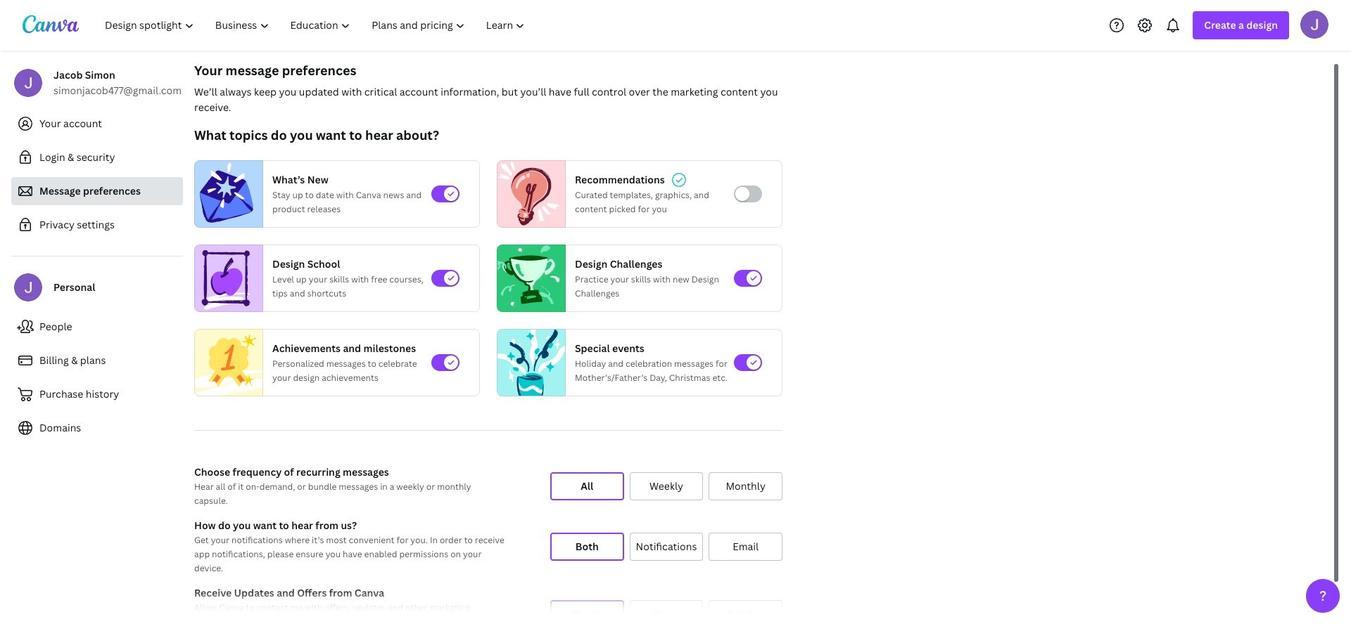 Task type: vqa. For each thing, say whether or not it's contained in the screenshot.
Topic image
yes



Task type: describe. For each thing, give the bounding box(es) containing it.
jacob simon image
[[1301, 10, 1329, 38]]



Task type: locate. For each thing, give the bounding box(es) containing it.
topic image
[[195, 160, 257, 228], [498, 160, 560, 228], [195, 245, 257, 312], [498, 245, 560, 312], [195, 326, 263, 400], [498, 326, 565, 400]]

None button
[[550, 473, 624, 501], [630, 473, 703, 501], [709, 473, 783, 501], [550, 533, 624, 562], [630, 533, 703, 562], [709, 533, 783, 562], [550, 601, 624, 625], [630, 601, 703, 625], [709, 601, 783, 625], [550, 473, 624, 501], [630, 473, 703, 501], [709, 473, 783, 501], [550, 533, 624, 562], [630, 533, 703, 562], [709, 533, 783, 562], [550, 601, 624, 625], [630, 601, 703, 625], [709, 601, 783, 625]]

top level navigation element
[[96, 11, 537, 39]]



